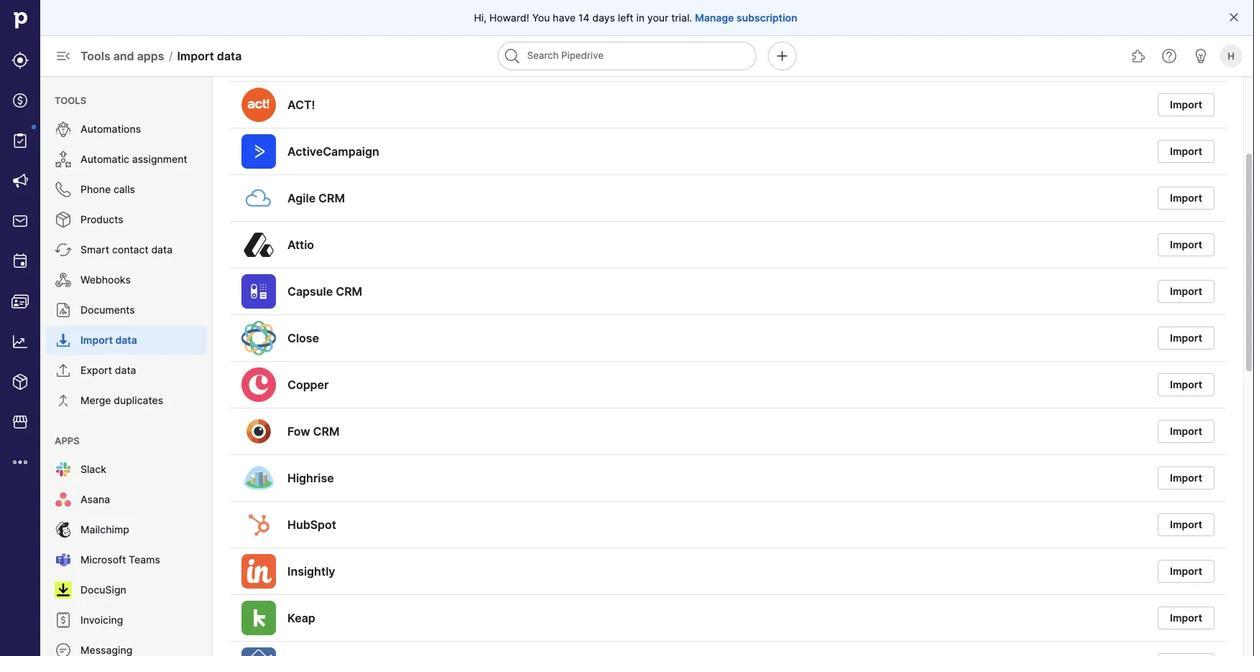 Task type: locate. For each thing, give the bounding box(es) containing it.
color undefined image
[[55, 151, 72, 168], [55, 181, 72, 198], [55, 211, 72, 229], [55, 272, 72, 289], [55, 302, 72, 319], [55, 332, 72, 349], [55, 392, 72, 410], [55, 461, 72, 479], [55, 522, 72, 539], [55, 582, 72, 599]]

import data
[[80, 335, 137, 347]]

deals image
[[11, 92, 29, 109]]

color undefined image left smart on the top left of page
[[55, 241, 72, 259]]

color undefined image inside the mailchimp link
[[55, 522, 72, 539]]

color undefined image inside slack link
[[55, 461, 72, 479]]

automations link
[[46, 115, 207, 144]]

7 import button from the top
[[1158, 374, 1215, 397]]

color undefined image left webhooks
[[55, 272, 72, 289]]

color undefined image inside phone calls link
[[55, 181, 72, 198]]

crm
[[318, 192, 345, 206], [336, 285, 362, 299], [313, 425, 339, 439]]

docusign
[[80, 585, 126, 597]]

microsoft teams
[[80, 554, 160, 567]]

color undefined image down apps in the bottom left of the page
[[55, 461, 72, 479]]

calls
[[114, 184, 135, 196]]

0 vertical spatial crm
[[318, 192, 345, 206]]

/
[[169, 49, 173, 63]]

color undefined image inside docusign link
[[55, 582, 72, 599]]

color undefined image left microsoft
[[55, 552, 72, 569]]

smart
[[80, 244, 109, 256]]

howard!
[[489, 11, 529, 24]]

menu
[[0, 0, 40, 657], [40, 76, 213, 657]]

color undefined image for automations
[[55, 121, 72, 138]]

teams
[[129, 554, 160, 567]]

color undefined image inside export data link
[[55, 362, 72, 379]]

invoicing link
[[46, 607, 207, 635]]

4 color undefined image from the top
[[55, 272, 72, 289]]

import button for copper
[[1158, 374, 1215, 397]]

color undefined image left the automatic on the left of the page
[[55, 151, 72, 168]]

assignment
[[132, 153, 187, 166]]

crm right capsule
[[336, 285, 362, 299]]

color undefined image inside products link
[[55, 211, 72, 229]]

h button
[[1217, 42, 1245, 70]]

color undefined image inside smart contact data link
[[55, 241, 72, 259]]

crm right agile
[[318, 192, 345, 206]]

color undefined image inside asana "link"
[[55, 492, 72, 509]]

import for insightly
[[1170, 566, 1202, 579]]

import button for act!
[[1158, 94, 1215, 117]]

3 color undefined image from the top
[[55, 211, 72, 229]]

9 color undefined image from the top
[[55, 522, 72, 539]]

close
[[287, 332, 319, 346]]

mailchimp link
[[46, 516, 207, 545]]

color undefined image left invoicing
[[55, 612, 72, 630]]

8 color undefined image from the top
[[55, 461, 72, 479]]

5 import button from the top
[[1158, 281, 1215, 304]]

documents
[[80, 304, 135, 317]]

6 import button from the top
[[1158, 327, 1215, 350]]

color undefined image right 'insights' image
[[55, 332, 72, 349]]

contacts image
[[11, 293, 29, 310]]

import for close
[[1170, 333, 1202, 345]]

10 import button from the top
[[1158, 514, 1215, 537]]

color undefined image left "automations"
[[55, 121, 72, 138]]

10 color undefined image from the top
[[55, 582, 72, 599]]

left
[[618, 11, 633, 24]]

color undefined image for invoicing
[[55, 612, 72, 630]]

2 color undefined image from the top
[[55, 181, 72, 198]]

export data link
[[46, 356, 207, 385]]

color undefined image up "campaigns" image
[[11, 132, 29, 149]]

hi,
[[474, 11, 487, 24]]

color undefined image inside automations link
[[55, 121, 72, 138]]

tools down menu toggle 'image'
[[55, 95, 86, 106]]

microsoft
[[80, 554, 126, 567]]

import button for close
[[1158, 327, 1215, 350]]

color undefined image left mailchimp
[[55, 522, 72, 539]]

hi, howard! you have 14 days left in your  trial. manage subscription
[[474, 11, 797, 24]]

color undefined image left products
[[55, 211, 72, 229]]

import button for hubspot
[[1158, 514, 1215, 537]]

color undefined image inside import data link
[[55, 332, 72, 349]]

data down documents link
[[115, 335, 137, 347]]

color undefined image inside automatic assignment link
[[55, 151, 72, 168]]

documents link
[[46, 296, 207, 325]]

color undefined image inside documents link
[[55, 302, 72, 319]]

import button for insightly
[[1158, 561, 1215, 584]]

capsule crm
[[287, 285, 362, 299]]

asana link
[[46, 486, 207, 515]]

color undefined image left asana
[[55, 492, 72, 509]]

color undefined image inside invoicing link
[[55, 612, 72, 630]]

import data menu item
[[40, 326, 213, 355]]

import button for agile crm
[[1158, 187, 1215, 210]]

import button
[[1158, 94, 1215, 117], [1158, 140, 1215, 163], [1158, 187, 1215, 210], [1158, 234, 1215, 257], [1158, 281, 1215, 304], [1158, 327, 1215, 350], [1158, 374, 1215, 397], [1158, 421, 1215, 444], [1158, 467, 1215, 490], [1158, 514, 1215, 537], [1158, 561, 1215, 584], [1158, 608, 1215, 631]]

color undefined image for webhooks
[[55, 272, 72, 289]]

marketplace image
[[11, 414, 29, 431]]

data right contact
[[151, 244, 173, 256]]

2 vertical spatial crm
[[313, 425, 339, 439]]

automations
[[80, 123, 141, 135]]

crm right fow
[[313, 425, 339, 439]]

import button for capsule crm
[[1158, 281, 1215, 304]]

act!
[[287, 98, 315, 112]]

tools for tools and apps / import data
[[80, 49, 110, 63]]

color undefined image inside webhooks link
[[55, 272, 72, 289]]

0 vertical spatial tools
[[80, 49, 110, 63]]

capsule
[[287, 285, 333, 299]]

6 color undefined image from the top
[[55, 332, 72, 349]]

home image
[[9, 9, 31, 31]]

tools left "and"
[[80, 49, 110, 63]]

duplicates
[[114, 395, 163, 407]]

1 vertical spatial crm
[[336, 285, 362, 299]]

8 import button from the top
[[1158, 421, 1215, 444]]

agile
[[287, 192, 316, 206]]

phone calls link
[[46, 175, 207, 204]]

1 color undefined image from the top
[[55, 151, 72, 168]]

1 import button from the top
[[1158, 94, 1215, 117]]

11 import button from the top
[[1158, 561, 1215, 584]]

phone calls
[[80, 184, 135, 196]]

12 import button from the top
[[1158, 608, 1215, 631]]

7 color undefined image from the top
[[55, 392, 72, 410]]

apps
[[55, 436, 79, 447]]

1 vertical spatial tools
[[55, 95, 86, 106]]

apps
[[137, 49, 164, 63]]

color undefined image right contacts icon
[[55, 302, 72, 319]]

color undefined image inside microsoft teams link
[[55, 552, 72, 569]]

quick help image
[[1161, 47, 1178, 65]]

webhooks
[[80, 274, 131, 286]]

color undefined image left 'docusign'
[[55, 582, 72, 599]]

color undefined image left the merge
[[55, 392, 72, 410]]

Search Pipedrive field
[[498, 42, 756, 70]]

data
[[217, 49, 242, 63], [151, 244, 173, 256], [115, 335, 137, 347], [115, 365, 136, 377]]

data right /
[[217, 49, 242, 63]]

slack
[[80, 464, 106, 476]]

import button for fow crm
[[1158, 421, 1215, 444]]

color undefined image left phone on the top left
[[55, 181, 72, 198]]

microsoft teams link
[[46, 546, 207, 575]]

merge
[[80, 395, 111, 407]]

2 import button from the top
[[1158, 140, 1215, 163]]

import
[[177, 49, 214, 63], [1170, 99, 1202, 111], [1170, 146, 1202, 158], [1170, 193, 1202, 205], [1170, 239, 1202, 252], [1170, 286, 1202, 298], [1170, 333, 1202, 345], [80, 335, 113, 347], [1170, 379, 1202, 392], [1170, 426, 1202, 438], [1170, 473, 1202, 485], [1170, 520, 1202, 532], [1170, 566, 1202, 579], [1170, 613, 1202, 625]]

in
[[636, 11, 645, 24]]

import for keap
[[1170, 613, 1202, 625]]

import for copper
[[1170, 379, 1202, 392]]

sales inbox image
[[11, 213, 29, 230]]

trial.
[[671, 11, 692, 24]]

tools
[[80, 49, 110, 63], [55, 95, 86, 106]]

color undefined image left export
[[55, 362, 72, 379]]

crm for fow crm
[[313, 425, 339, 439]]

color undefined image
[[55, 121, 72, 138], [11, 132, 29, 149], [55, 241, 72, 259], [55, 362, 72, 379], [55, 492, 72, 509], [55, 552, 72, 569], [55, 612, 72, 630], [55, 642, 72, 657]]

3 import button from the top
[[1158, 187, 1215, 210]]

you
[[532, 11, 550, 24]]

4 import button from the top
[[1158, 234, 1215, 257]]

asana
[[80, 494, 110, 506]]

import button for attio
[[1158, 234, 1215, 257]]

color primary image
[[1228, 11, 1240, 23]]

import data link
[[46, 326, 207, 355]]

color undefined image inside merge duplicates link
[[55, 392, 72, 410]]

menu containing automations
[[40, 76, 213, 657]]

9 import button from the top
[[1158, 467, 1215, 490]]

smart contact data
[[80, 244, 173, 256]]

5 color undefined image from the top
[[55, 302, 72, 319]]

automatic assignment
[[80, 153, 187, 166]]



Task type: describe. For each thing, give the bounding box(es) containing it.
color undefined image for slack
[[55, 461, 72, 479]]

insights image
[[11, 333, 29, 351]]

leads image
[[11, 52, 29, 69]]

tools for tools
[[55, 95, 86, 106]]

automatic
[[80, 153, 129, 166]]

attio
[[287, 238, 314, 252]]

more image
[[11, 454, 29, 471]]

merge duplicates link
[[46, 387, 207, 415]]

data inside "menu item"
[[115, 335, 137, 347]]

days
[[592, 11, 615, 24]]

menu toggle image
[[55, 47, 72, 65]]

color undefined image for documents
[[55, 302, 72, 319]]

docusign link
[[46, 576, 207, 605]]

color undefined image for merge duplicates
[[55, 392, 72, 410]]

phone
[[80, 184, 111, 196]]

color undefined image for mailchimp
[[55, 522, 72, 539]]

manage subscription link
[[695, 10, 797, 25]]

webhooks link
[[46, 266, 207, 295]]

products link
[[46, 206, 207, 234]]

activities image
[[11, 253, 29, 270]]

crm for capsule crm
[[336, 285, 362, 299]]

color undefined image for microsoft teams
[[55, 552, 72, 569]]

campaigns image
[[11, 172, 29, 190]]

import for attio
[[1170, 239, 1202, 252]]

crm for agile crm
[[318, 192, 345, 206]]

import for act!
[[1170, 99, 1202, 111]]

and
[[113, 49, 134, 63]]

import for capsule crm
[[1170, 286, 1202, 298]]

color undefined image for phone calls
[[55, 181, 72, 198]]

activecampaign
[[287, 145, 379, 159]]

color undefined image for automatic assignment
[[55, 151, 72, 168]]

copper
[[287, 378, 329, 392]]

export
[[80, 365, 112, 377]]

import inside "menu item"
[[80, 335, 113, 347]]

fow crm
[[287, 425, 339, 439]]

color undefined image for products
[[55, 211, 72, 229]]

color undefined image for asana
[[55, 492, 72, 509]]

import button for keap
[[1158, 608, 1215, 631]]

keap
[[287, 612, 315, 626]]

export data
[[80, 365, 136, 377]]

highrise
[[287, 472, 334, 486]]

mailchimp
[[80, 524, 129, 536]]

sales assistant image
[[1192, 47, 1209, 65]]

invoicing
[[80, 615, 123, 627]]

hubspot
[[287, 519, 336, 533]]

merge duplicates
[[80, 395, 163, 407]]

agile crm
[[287, 192, 345, 206]]

smart contact data link
[[46, 236, 207, 264]]

h
[[1228, 50, 1235, 61]]

color undefined image down invoicing link
[[55, 642, 72, 657]]

color undefined image for docusign
[[55, 582, 72, 599]]

subscription
[[736, 11, 797, 24]]

products image
[[11, 374, 29, 391]]

import for hubspot
[[1170, 520, 1202, 532]]

14
[[578, 11, 590, 24]]

contact
[[112, 244, 148, 256]]

insightly
[[287, 565, 335, 579]]

color undefined image for smart contact data
[[55, 241, 72, 259]]

color undefined image for export data
[[55, 362, 72, 379]]

have
[[553, 11, 576, 24]]

products
[[80, 214, 123, 226]]

your
[[647, 11, 669, 24]]

import for highrise
[[1170, 473, 1202, 485]]

slack link
[[46, 456, 207, 484]]

manage
[[695, 11, 734, 24]]

import for fow crm
[[1170, 426, 1202, 438]]

automatic assignment link
[[46, 145, 207, 174]]

import button for highrise
[[1158, 467, 1215, 490]]

fow
[[287, 425, 310, 439]]

tools and apps / import data
[[80, 49, 242, 63]]

quick add image
[[774, 47, 791, 65]]

data right export
[[115, 365, 136, 377]]

color undefined image for import data
[[55, 332, 72, 349]]

import for agile crm
[[1170, 193, 1202, 205]]

import button for activecampaign
[[1158, 140, 1215, 163]]

import for activecampaign
[[1170, 146, 1202, 158]]



Task type: vqa. For each thing, say whether or not it's contained in the screenshot.
TRACKING
no



